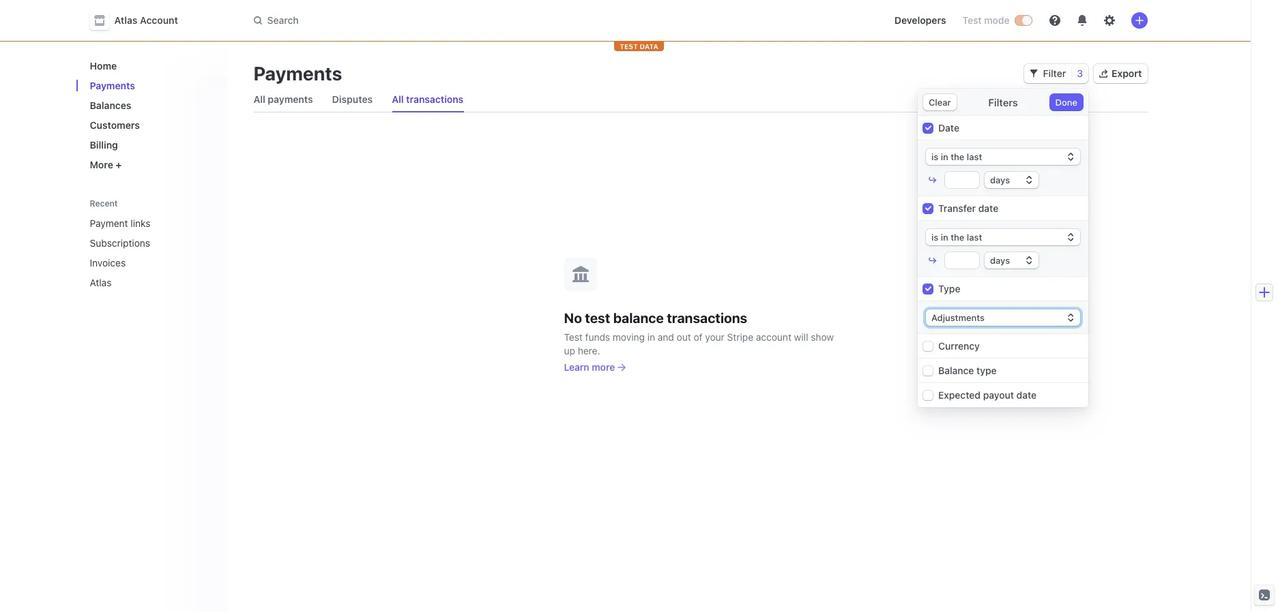 Task type: vqa. For each thing, say whether or not it's contained in the screenshot.
rightmost Atlas
yes



Task type: describe. For each thing, give the bounding box(es) containing it.
1 horizontal spatial date
[[1017, 390, 1037, 401]]

test data
[[620, 42, 659, 51]]

moving
[[613, 331, 645, 343]]

settings image
[[1104, 15, 1115, 26]]

export button
[[1094, 64, 1148, 83]]

no
[[564, 310, 582, 326]]

your
[[705, 331, 725, 343]]

all for all transactions
[[392, 94, 404, 105]]

in
[[648, 331, 655, 343]]

recent element
[[76, 212, 226, 294]]

data
[[640, 42, 659, 51]]

test
[[620, 42, 638, 51]]

balance type
[[939, 365, 997, 377]]

payments link
[[84, 74, 215, 97]]

account
[[140, 14, 178, 26]]

links
[[131, 218, 150, 229]]

all transactions link
[[386, 90, 469, 109]]

show
[[811, 331, 834, 343]]

payment links link
[[84, 212, 196, 235]]

all payments
[[254, 94, 313, 105]]

more +
[[90, 159, 122, 171]]

subscriptions
[[90, 238, 150, 249]]

balances
[[90, 100, 131, 111]]

invoices
[[90, 257, 126, 269]]

stripe
[[727, 331, 754, 343]]

here.
[[578, 345, 600, 357]]

account
[[756, 331, 792, 343]]

more
[[592, 361, 615, 373]]

disputes link
[[327, 90, 378, 109]]

test for test funds moving in and out of your stripe account will show up here.
[[564, 331, 583, 343]]

and
[[658, 331, 674, 343]]

help image
[[1049, 15, 1060, 26]]

filter
[[1043, 68, 1066, 79]]

payment
[[90, 218, 128, 229]]

export
[[1112, 68, 1142, 79]]

customers
[[90, 119, 140, 131]]

3
[[1077, 68, 1083, 79]]

balances link
[[84, 94, 215, 117]]

atlas link
[[84, 272, 196, 294]]

of
[[694, 331, 703, 343]]

billing link
[[84, 134, 215, 156]]

balance
[[613, 310, 664, 326]]

atlas for atlas account
[[114, 14, 138, 26]]

Search text field
[[245, 8, 630, 33]]

mode
[[984, 14, 1010, 26]]

customers link
[[84, 114, 215, 137]]

payout
[[983, 390, 1014, 401]]

test for test mode
[[963, 14, 982, 26]]

type
[[939, 283, 961, 295]]



Task type: locate. For each thing, give the bounding box(es) containing it.
type
[[977, 365, 997, 377]]

atlas inside button
[[114, 14, 138, 26]]

expected payout date
[[939, 390, 1037, 401]]

done
[[1056, 97, 1078, 108]]

1 vertical spatial test
[[564, 331, 583, 343]]

test
[[585, 310, 610, 326]]

0 horizontal spatial test
[[564, 331, 583, 343]]

test funds moving in and out of your stripe account will show up here.
[[564, 331, 834, 357]]

date
[[979, 203, 999, 214], [1017, 390, 1037, 401]]

0 horizontal spatial date
[[979, 203, 999, 214]]

all transactions
[[392, 94, 464, 105]]

1 horizontal spatial test
[[963, 14, 982, 26]]

payment links
[[90, 218, 150, 229]]

all for all payments
[[254, 94, 265, 105]]

2 all from the left
[[392, 94, 404, 105]]

0 vertical spatial transactions
[[406, 94, 464, 105]]

0 vertical spatial date
[[979, 203, 999, 214]]

1 horizontal spatial payments
[[254, 62, 342, 85]]

learn more link
[[564, 361, 626, 374]]

filters
[[989, 96, 1018, 109]]

atlas
[[114, 14, 138, 26], [90, 277, 112, 289]]

atlas account
[[114, 14, 178, 26]]

home
[[90, 60, 117, 72]]

1 horizontal spatial transactions
[[667, 310, 748, 326]]

0 vertical spatial atlas
[[114, 14, 138, 26]]

developers link
[[889, 10, 952, 31]]

0 vertical spatial test
[[963, 14, 982, 26]]

expected
[[939, 390, 981, 401]]

home link
[[84, 55, 215, 77]]

1 horizontal spatial atlas
[[114, 14, 138, 26]]

Search search field
[[245, 8, 630, 33]]

payments up balances
[[90, 80, 135, 91]]

payments up payments
[[254, 62, 342, 85]]

clear
[[929, 97, 951, 108]]

recent
[[90, 199, 118, 209]]

done button
[[1050, 94, 1083, 111]]

date right payout
[[1017, 390, 1037, 401]]

date
[[939, 122, 960, 134]]

0 horizontal spatial atlas
[[90, 277, 112, 289]]

transfer date
[[939, 203, 999, 214]]

atlas down invoices
[[90, 277, 112, 289]]

tab list containing all payments
[[248, 87, 1148, 113]]

test mode
[[963, 14, 1010, 26]]

learn more
[[564, 361, 615, 373]]

will
[[794, 331, 808, 343]]

billing
[[90, 139, 118, 151]]

currency
[[939, 341, 980, 352]]

all payments link
[[248, 90, 319, 109]]

test left mode
[[963, 14, 982, 26]]

1 all from the left
[[254, 94, 265, 105]]

0 horizontal spatial all
[[254, 94, 265, 105]]

core navigation links element
[[84, 55, 215, 176]]

learn
[[564, 361, 590, 373]]

1 horizontal spatial all
[[392, 94, 404, 105]]

None number field
[[945, 172, 979, 188], [945, 253, 979, 269], [945, 172, 979, 188], [945, 253, 979, 269]]

more
[[90, 159, 113, 171]]

up
[[564, 345, 575, 357]]

funds
[[585, 331, 610, 343]]

transfer
[[939, 203, 976, 214]]

+
[[116, 159, 122, 171]]

clear button
[[924, 94, 957, 111]]

test inside 'test funds moving in and out of your stripe account will show up here.'
[[564, 331, 583, 343]]

payments
[[254, 62, 342, 85], [90, 80, 135, 91]]

1 vertical spatial date
[[1017, 390, 1037, 401]]

developers
[[895, 14, 946, 26]]

subscriptions link
[[84, 232, 196, 255]]

all left payments
[[254, 94, 265, 105]]

svg image
[[1030, 70, 1038, 78]]

balance
[[939, 365, 974, 377]]

atlas account button
[[90, 11, 192, 30]]

test up up at bottom left
[[564, 331, 583, 343]]

disputes
[[332, 94, 373, 105]]

no test balance transactions
[[564, 310, 748, 326]]

out
[[677, 331, 691, 343]]

0 horizontal spatial transactions
[[406, 94, 464, 105]]

atlas inside recent element
[[90, 277, 112, 289]]

search
[[267, 14, 299, 26]]

date right transfer on the right top of page
[[979, 203, 999, 214]]

all
[[254, 94, 265, 105], [392, 94, 404, 105]]

1 vertical spatial transactions
[[667, 310, 748, 326]]

atlas for atlas
[[90, 277, 112, 289]]

1 vertical spatial atlas
[[90, 277, 112, 289]]

all right 'disputes'
[[392, 94, 404, 105]]

invoices link
[[84, 252, 196, 274]]

tab list
[[248, 87, 1148, 113]]

atlas left account
[[114, 14, 138, 26]]

transactions
[[406, 94, 464, 105], [667, 310, 748, 326]]

payments
[[268, 94, 313, 105]]

0 horizontal spatial payments
[[90, 80, 135, 91]]

payments inside payments link
[[90, 80, 135, 91]]

recent navigation links element
[[76, 198, 226, 294]]

test
[[963, 14, 982, 26], [564, 331, 583, 343]]



